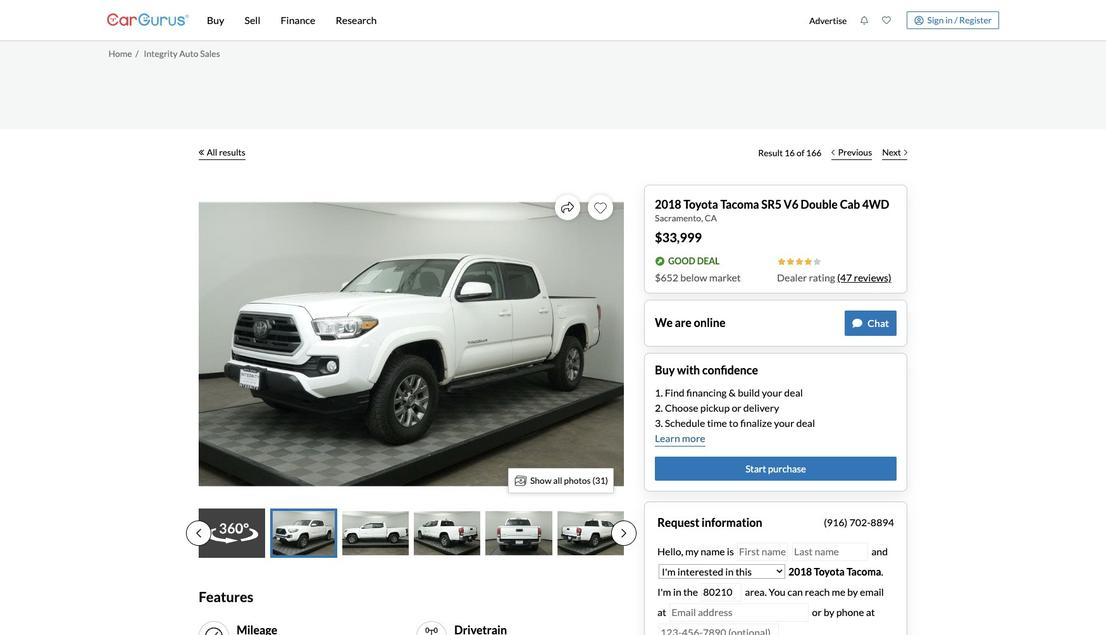 Task type: describe. For each thing, give the bounding box(es) containing it.
1 vertical spatial your
[[774, 417, 795, 429]]

$33,999
[[655, 230, 702, 245]]

you
[[769, 586, 786, 598]]

financing
[[687, 387, 727, 399]]

1 horizontal spatial or
[[812, 607, 822, 619]]

user icon image
[[915, 16, 924, 25]]

sign in / register link
[[907, 11, 999, 29]]

buy for buy with confidence
[[655, 363, 675, 377]]

show all photos (31) link
[[508, 468, 614, 493]]

build
[[738, 387, 760, 399]]

sr5
[[762, 197, 782, 211]]

show
[[530, 475, 552, 486]]

good deal
[[668, 256, 720, 266]]

register
[[960, 14, 992, 25]]

. i'm in the
[[658, 566, 884, 598]]

buy for buy
[[207, 14, 224, 26]]

home
[[109, 48, 132, 59]]

below
[[681, 272, 707, 284]]

we
[[655, 316, 673, 330]]

sales
[[200, 48, 220, 59]]

good
[[668, 256, 696, 266]]

702-
[[850, 517, 871, 529]]

drivetrain image
[[422, 627, 442, 635]]

2 at from the left
[[866, 607, 875, 619]]

chevron right image
[[904, 149, 908, 155]]

(916) 702-8894
[[824, 517, 894, 529]]

2018 for 2018 toyota tacoma
[[789, 566, 812, 578]]

start purchase
[[746, 463, 806, 474]]

by inside area. you can reach me by email at
[[848, 586, 858, 598]]

next link
[[877, 139, 913, 167]]

$652
[[655, 272, 679, 284]]

open notifications image
[[860, 16, 869, 25]]

0 horizontal spatial /
[[135, 48, 139, 59]]

toyota for 2018 toyota tacoma
[[814, 566, 845, 578]]

v6
[[784, 197, 799, 211]]

find
[[665, 387, 685, 399]]

learn
[[655, 432, 680, 444]]

view vehicle photo 4 image
[[414, 509, 481, 559]]

or inside find financing & build your deal choose pickup or delivery schedule time to finalize your deal learn more
[[732, 402, 742, 414]]

or by phone at
[[812, 607, 875, 619]]

/ inside menu item
[[955, 14, 958, 25]]

all
[[207, 147, 217, 158]]

previous
[[838, 147, 872, 158]]

all results
[[207, 147, 245, 158]]

show all photos (31)
[[530, 475, 608, 486]]

integrity
[[144, 48, 178, 59]]

0 vertical spatial deal
[[784, 387, 803, 399]]

16
[[785, 147, 795, 158]]

tacoma for 2018 toyota tacoma sr5 v6 double cab 4wd sacramento, ca $33,999
[[721, 197, 759, 211]]

at inside area. you can reach me by email at
[[658, 607, 667, 619]]

schedule
[[665, 417, 705, 429]]

1 vertical spatial deal
[[797, 417, 815, 429]]

phone
[[837, 607, 864, 619]]

market
[[709, 272, 741, 284]]

home / integrity auto sales
[[109, 48, 220, 59]]

request
[[658, 516, 700, 530]]

menu bar containing buy
[[189, 0, 803, 41]]

information
[[702, 516, 762, 530]]

cargurus logo homepage link image
[[107, 2, 189, 38]]

166
[[806, 147, 822, 158]]

First name field
[[737, 543, 788, 561]]

in inside menu item
[[946, 14, 953, 25]]

chat
[[868, 317, 889, 329]]

Zip code field
[[701, 584, 742, 602]]

name
[[701, 546, 725, 558]]

find financing & build your deal choose pickup or delivery schedule time to finalize your deal learn more
[[655, 387, 815, 444]]

chevron double left image
[[199, 149, 204, 155]]

finalize
[[741, 417, 772, 429]]

more
[[682, 432, 706, 444]]

2018 toyota tacoma
[[789, 566, 881, 578]]

results
[[219, 147, 245, 158]]

research
[[336, 14, 377, 26]]

prev page image
[[196, 529, 201, 539]]

research button
[[326, 0, 387, 41]]

2018 for 2018 toyota tacoma sr5 v6 double cab 4wd sacramento, ca $33,999
[[655, 197, 681, 211]]

photos
[[564, 475, 591, 486]]

time
[[707, 417, 727, 429]]

chevron left image
[[832, 149, 835, 155]]

finance button
[[271, 0, 326, 41]]

$652 below market
[[655, 272, 741, 284]]

can
[[788, 586, 803, 598]]

area. you can reach me by email at
[[658, 586, 884, 619]]

cargurus logo homepage link link
[[107, 2, 189, 38]]

sell
[[245, 14, 260, 26]]

dealer
[[777, 272, 807, 284]]

i'm
[[658, 586, 671, 598]]



Task type: vqa. For each thing, say whether or not it's contained in the screenshot.
1st 98662 from the left
no



Task type: locate. For each thing, give the bounding box(es) containing it.
share image
[[561, 201, 574, 214]]

choose
[[665, 402, 699, 414]]

rating
[[809, 272, 835, 284]]

next
[[882, 147, 901, 158]]

comment image
[[853, 318, 863, 329]]

and
[[870, 546, 888, 558]]

buy inside dropdown button
[[207, 14, 224, 26]]

1 horizontal spatial tacoma
[[847, 566, 881, 578]]

1 horizontal spatial /
[[955, 14, 958, 25]]

1 vertical spatial by
[[824, 607, 835, 619]]

view vehicle photo 2 image
[[270, 509, 337, 559]]

chat button
[[845, 311, 897, 336]]

view vehicle photo 1 image
[[199, 509, 265, 559]]

1 vertical spatial tacoma
[[847, 566, 881, 578]]

or up "to"
[[732, 402, 742, 414]]

at
[[658, 607, 667, 619], [866, 607, 875, 619]]

the
[[683, 586, 698, 598]]

reviews)
[[854, 272, 892, 284]]

(31)
[[593, 475, 608, 486]]

4wd
[[862, 197, 890, 211]]

1 horizontal spatial buy
[[655, 363, 675, 377]]

2018 toyota tacoma sr5 v6 double cab 4wd sacramento, ca $33,999
[[655, 197, 890, 245]]

in inside . i'm in the
[[673, 586, 682, 598]]

0 vertical spatial your
[[762, 387, 782, 399]]

view vehicle photo 5 image
[[486, 509, 552, 559]]

(47
[[837, 272, 852, 284]]

0 vertical spatial tacoma
[[721, 197, 759, 211]]

0 vertical spatial by
[[848, 586, 858, 598]]

buy left with at the bottom right
[[655, 363, 675, 377]]

view vehicle photo 6 image
[[557, 509, 624, 559]]

purchase
[[768, 463, 806, 474]]

all results link
[[199, 139, 245, 167]]

email
[[860, 586, 884, 598]]

saved cars image
[[883, 16, 891, 25]]

ca
[[705, 213, 717, 223]]

tacoma left sr5
[[721, 197, 759, 211]]

result 16 of 166
[[758, 147, 822, 158]]

1 horizontal spatial in
[[946, 14, 953, 25]]

0 vertical spatial or
[[732, 402, 742, 414]]

1 horizontal spatial by
[[848, 586, 858, 598]]

Phone (optional) telephone field
[[659, 624, 779, 635]]

area.
[[745, 586, 767, 598]]

to
[[729, 417, 739, 429]]

0 horizontal spatial toyota
[[684, 197, 718, 211]]

buy with confidence
[[655, 363, 758, 377]]

(47 reviews) button
[[837, 270, 892, 286]]

1 vertical spatial buy
[[655, 363, 675, 377]]

start purchase button
[[655, 457, 897, 481]]

your down delivery
[[774, 417, 795, 429]]

/
[[955, 14, 958, 25], [135, 48, 139, 59]]

1 at from the left
[[658, 607, 667, 619]]

0 vertical spatial in
[[946, 14, 953, 25]]

1 vertical spatial or
[[812, 607, 822, 619]]

hello, my name is
[[658, 546, 736, 558]]

learn more link
[[655, 431, 706, 447]]

me
[[832, 586, 846, 598]]

auto
[[179, 48, 198, 59]]

your up delivery
[[762, 387, 782, 399]]

previous link
[[827, 139, 877, 167]]

0 horizontal spatial at
[[658, 607, 667, 619]]

buy button
[[197, 0, 234, 41]]

delivery
[[744, 402, 779, 414]]

deal right finalize
[[797, 417, 815, 429]]

toyota
[[684, 197, 718, 211], [814, 566, 845, 578]]

1 vertical spatial toyota
[[814, 566, 845, 578]]

dealer rating (47 reviews)
[[777, 272, 892, 284]]

we are online
[[655, 316, 726, 330]]

/ left register on the right top of page
[[955, 14, 958, 25]]

toyota for 2018 toyota tacoma sr5 v6 double cab 4wd sacramento, ca $33,999
[[684, 197, 718, 211]]

finance
[[281, 14, 315, 26]]

sell button
[[234, 0, 271, 41]]

menu
[[803, 3, 999, 38]]

0 vertical spatial 2018
[[655, 197, 681, 211]]

result
[[758, 147, 783, 158]]

deal right build
[[784, 387, 803, 399]]

2018 inside 2018 toyota tacoma sr5 v6 double cab 4wd sacramento, ca $33,999
[[655, 197, 681, 211]]

mileage image
[[204, 627, 224, 635]]

1 vertical spatial in
[[673, 586, 682, 598]]

reach
[[805, 586, 830, 598]]

0 vertical spatial toyota
[[684, 197, 718, 211]]

online
[[694, 316, 726, 330]]

1 vertical spatial 2018
[[789, 566, 812, 578]]

vehicle full photo image
[[199, 184, 624, 503]]

1 horizontal spatial 2018
[[789, 566, 812, 578]]

advertise link
[[803, 3, 854, 38]]

buy up sales
[[207, 14, 224, 26]]

menu bar
[[189, 0, 803, 41]]

2018 up sacramento,
[[655, 197, 681, 211]]

in right sign
[[946, 14, 953, 25]]

buy
[[207, 14, 224, 26], [655, 363, 675, 377]]

8894
[[871, 517, 894, 529]]

start
[[746, 463, 766, 474]]

0 vertical spatial buy
[[207, 14, 224, 26]]

0 horizontal spatial in
[[673, 586, 682, 598]]

cab
[[840, 197, 860, 211]]

toyota up ca
[[684, 197, 718, 211]]

hello,
[[658, 546, 684, 558]]

in
[[946, 14, 953, 25], [673, 586, 682, 598]]

at down i'm
[[658, 607, 667, 619]]

with
[[677, 363, 700, 377]]

by right me
[[848, 586, 858, 598]]

1 vertical spatial /
[[135, 48, 139, 59]]

view vehicle photo 3 image
[[342, 509, 409, 559]]

0 horizontal spatial tacoma
[[721, 197, 759, 211]]

.
[[881, 566, 884, 578]]

0 horizontal spatial by
[[824, 607, 835, 619]]

are
[[675, 316, 692, 330]]

tacoma inside 2018 toyota tacoma sr5 v6 double cab 4wd sacramento, ca $33,999
[[721, 197, 759, 211]]

&
[[729, 387, 736, 399]]

(916)
[[824, 517, 848, 529]]

your
[[762, 387, 782, 399], [774, 417, 795, 429]]

Email address email field
[[670, 604, 809, 622]]

next page image
[[622, 529, 627, 539]]

tacoma up email
[[847, 566, 881, 578]]

Last name field
[[792, 543, 868, 561]]

home link
[[109, 48, 132, 59]]

or down reach
[[812, 607, 822, 619]]

0 vertical spatial /
[[955, 14, 958, 25]]

request information
[[658, 516, 762, 530]]

tacoma for 2018 toyota tacoma
[[847, 566, 881, 578]]

my
[[685, 546, 699, 558]]

toyota down last name field
[[814, 566, 845, 578]]

at down email
[[866, 607, 875, 619]]

double
[[801, 197, 838, 211]]

sacramento,
[[655, 213, 703, 223]]

is
[[727, 546, 734, 558]]

in right i'm
[[673, 586, 682, 598]]

toyota inside 2018 toyota tacoma sr5 v6 double cab 4wd sacramento, ca $33,999
[[684, 197, 718, 211]]

0 horizontal spatial buy
[[207, 14, 224, 26]]

0 horizontal spatial or
[[732, 402, 742, 414]]

all
[[553, 475, 562, 486]]

1 horizontal spatial at
[[866, 607, 875, 619]]

0 horizontal spatial 2018
[[655, 197, 681, 211]]

deal
[[697, 256, 720, 266]]

features
[[199, 589, 253, 606]]

2018 up can
[[789, 566, 812, 578]]

menu containing sign in / register
[[803, 3, 999, 38]]

/ right home on the left of the page
[[135, 48, 139, 59]]

2018
[[655, 197, 681, 211], [789, 566, 812, 578]]

tab list
[[186, 509, 637, 559]]

1 horizontal spatial toyota
[[814, 566, 845, 578]]

sign
[[928, 14, 944, 25]]

sign in / register menu item
[[898, 11, 999, 29]]

by left phone
[[824, 607, 835, 619]]

sign in / register
[[928, 14, 992, 25]]



